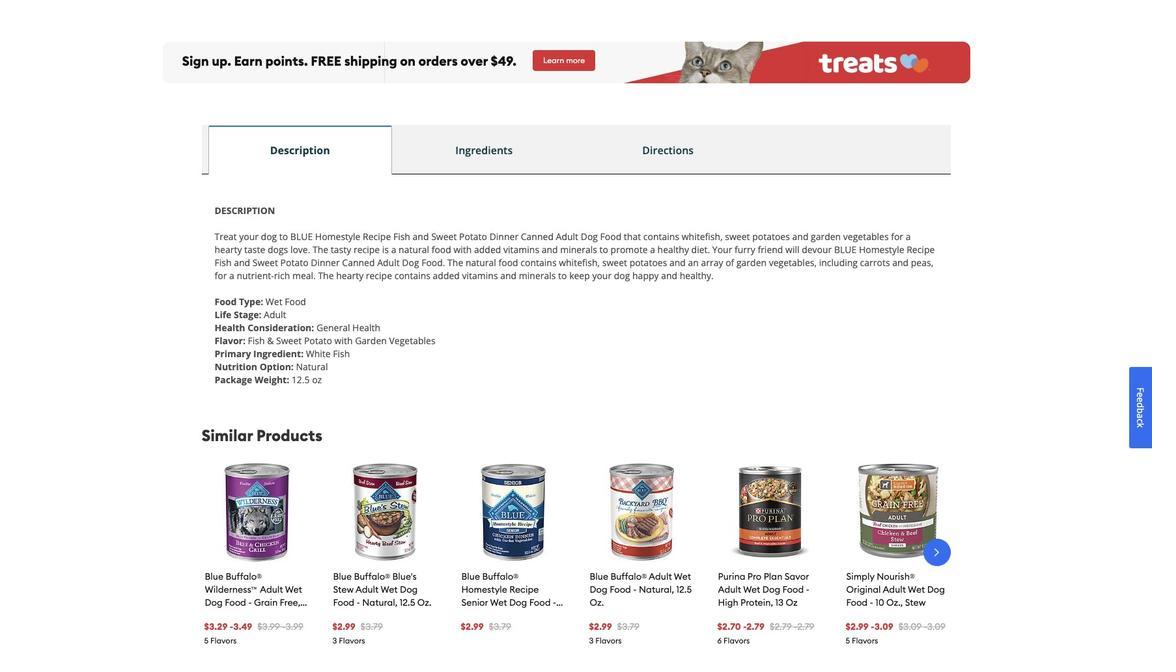 Task type: describe. For each thing, give the bounding box(es) containing it.
protein,
[[741, 597, 773, 609]]

ingredient:
[[253, 348, 304, 360]]

- inside simply nourish ® original adult wet dog food - 10 oz., stew
[[870, 597, 873, 609]]

purina pro plan savor adult wet dog food - high protein, 13 oz image
[[717, 460, 822, 565]]

wet inside food type: wet food life stage: adult health consideration: general health flavor: fish & sweet potato with garden vegetables primary ingredient: white fish nutrition option: natural package weight: 12.5 oz
[[266, 296, 282, 308]]

blue buffalo&reg;  adult wet dog food - natural, 12.5 oz. image
[[589, 460, 694, 565]]

earn
[[234, 53, 262, 69]]

blue inside blue buffalo ® homestyle recipe senior wet dog food - natural, 12.5 oz. $2.99 $3.79
[[461, 571, 480, 583]]

free,
[[280, 597, 300, 609]]

4 blue from the left
[[590, 571, 608, 583]]

natural, inside blue buffalo ® homestyle recipe senior wet dog food - natural, 12.5 oz. $2.99 $3.79
[[461, 610, 497, 622]]

sweet inside food type: wet food life stage: adult health consideration: general health flavor: fish & sweet potato with garden vegetables primary ingredient: white fish nutrition option: natural package weight: 12.5 oz
[[276, 335, 302, 347]]

a left "healthy"
[[650, 243, 655, 256]]

that
[[624, 230, 641, 243]]

oz. inside blue's stew adult wet dog food - natural, 12.5 oz.
[[417, 597, 432, 609]]

food.
[[422, 257, 445, 269]]

dog inside blue's stew adult wet dog food - natural, 12.5 oz.
[[400, 584, 418, 596]]

0 vertical spatial to
[[279, 230, 288, 243]]

nourish
[[877, 571, 910, 583]]

0 vertical spatial garden
[[811, 230, 841, 243]]

weight:
[[255, 374, 289, 386]]

blue's
[[392, 571, 417, 583]]

d
[[1135, 403, 1147, 408]]

learn more link
[[533, 50, 595, 71]]

vegetables,
[[769, 257, 817, 269]]

friend
[[758, 243, 783, 256]]

2 flavors from the left
[[339, 636, 365, 646]]

a right the vegetables
[[906, 230, 911, 243]]

wet inside adult wet dog food - grain free, 12.5 oz.
[[285, 584, 302, 596]]

1 horizontal spatial added
[[474, 243, 501, 256]]

white
[[306, 348, 331, 360]]

1 horizontal spatial minerals
[[560, 243, 597, 256]]

0 vertical spatial potato
[[459, 230, 487, 243]]

- inside purina pro plan savor adult wet dog food - high protein, 13 oz
[[806, 584, 810, 596]]

shipping
[[344, 53, 397, 69]]

1 horizontal spatial to
[[558, 270, 567, 282]]

0 vertical spatial recipe
[[354, 243, 380, 256]]

wilderness
[[205, 584, 251, 596]]

free
[[311, 53, 341, 69]]

flavors for $2.99
[[852, 636, 878, 646]]

over
[[461, 53, 488, 69]]

rich
[[274, 270, 290, 282]]

array
[[701, 257, 723, 269]]

dogs
[[268, 243, 288, 256]]

0 horizontal spatial added
[[433, 270, 460, 282]]

4 buffalo from the left
[[611, 571, 642, 583]]

including
[[819, 257, 858, 269]]

$2.99 for blue's stew adult wet dog food - natural, 12.5 oz.
[[333, 621, 356, 633]]

blue buffalo&reg; wilderness&amp;trade; adult wet dog food - grain free, 12.5 oz. image
[[204, 460, 309, 565]]

love.
[[290, 243, 310, 256]]

old price element for homestyle recipe senior wet dog food - natural, 12.5 oz.
[[489, 621, 511, 633]]

1 vertical spatial sweet
[[253, 257, 278, 269]]

nutrition
[[215, 361, 257, 373]]

- inside adult wet dog food - grain free, 12.5 oz.
[[248, 597, 252, 609]]

of
[[726, 257, 734, 269]]

simply nourish&reg; original adult wet dog food - 10 oz., stew image
[[846, 460, 951, 565]]

blue buffalo&reg; homestyle recipe senior wet dog food - natural, 12.5 oz. image
[[461, 460, 566, 565]]

$2.99 -3.09 $3.09 -3.09 5 flavors
[[846, 621, 946, 646]]

tab list containing description
[[202, 125, 951, 174]]

1 horizontal spatial dinner
[[490, 230, 519, 243]]

0 vertical spatial recipe
[[363, 230, 391, 243]]

food inside purina pro plan savor adult wet dog food - high protein, 13 oz
[[783, 584, 804, 596]]

food type: wet food life stage: adult health consideration: general health flavor: fish & sweet potato with garden vegetables primary ingredient: white fish nutrition option: natural package weight: 12.5 oz
[[215, 296, 435, 386]]

happy
[[632, 270, 659, 282]]

chevron right image
[[930, 547, 943, 560]]

adult inside purina pro plan savor adult wet dog food - high protein, 13 oz
[[718, 584, 741, 596]]

12.5 inside adult wet dog food - grain free, 12.5 oz.
[[205, 610, 220, 622]]

0 horizontal spatial dinner
[[311, 257, 340, 269]]

life
[[215, 309, 231, 321]]

more
[[566, 55, 585, 65]]

healthy
[[658, 243, 689, 256]]

flavors for $3.29
[[210, 636, 237, 646]]

treat
[[215, 230, 237, 243]]

healthy.
[[680, 270, 714, 282]]

0 horizontal spatial canned
[[342, 257, 375, 269]]

keep
[[569, 270, 590, 282]]

0 vertical spatial homestyle
[[315, 230, 361, 243]]

$2.99 for adult wet dog food - natural, 12.5 oz.
[[589, 621, 612, 633]]

5 for $2.99 -3.09
[[846, 636, 850, 646]]

adult inside blue's stew adult wet dog food - natural, 12.5 oz.
[[355, 584, 379, 596]]

dog inside simply nourish ® original adult wet dog food - 10 oz., stew
[[927, 584, 945, 596]]

blue buffalo ® wilderness ™
[[205, 571, 262, 596]]

1 vertical spatial contains
[[521, 257, 557, 269]]

1 health from the left
[[215, 322, 245, 334]]

oz.,
[[886, 597, 903, 609]]

a inside "button"
[[1135, 414, 1147, 419]]

® for homestyle
[[513, 572, 519, 581]]

f
[[1135, 388, 1147, 392]]

b
[[1135, 408, 1147, 414]]

12.5 inside adult wet dog food - natural, 12.5 oz.
[[676, 584, 692, 596]]

discounted price element for blue's stew adult wet dog food - natural, 12.5 oz.
[[333, 621, 356, 633]]

carrots
[[860, 257, 890, 269]]

1 horizontal spatial sweet
[[725, 230, 750, 243]]

3 for adult wet dog food - natural, 12.5 oz.
[[589, 636, 594, 646]]

0 horizontal spatial garden
[[737, 257, 767, 269]]

meal.
[[292, 270, 316, 282]]

1 vertical spatial natural
[[466, 257, 496, 269]]

similar
[[202, 426, 253, 445]]

orders
[[419, 53, 458, 69]]

vegetables
[[843, 230, 889, 243]]

0 horizontal spatial whitefish,
[[559, 257, 600, 269]]

simply nourish ® original adult wet dog food - 10 oz., stew
[[846, 571, 945, 609]]

will
[[786, 243, 800, 256]]

devour
[[802, 243, 832, 256]]

3.49
[[233, 621, 252, 633]]

sign up. earn points. free shipping on orders over $49.
[[182, 53, 516, 69]]

up.
[[212, 53, 231, 69]]

0 horizontal spatial potatoes
[[630, 257, 667, 269]]

purina pro plan savor adult wet dog food - high protein, 13 oz
[[718, 571, 810, 609]]

0 vertical spatial potatoes
[[752, 230, 790, 243]]

3.99
[[286, 621, 303, 633]]

$3.29
[[204, 621, 228, 633]]

type:
[[239, 296, 263, 308]]

adult inside food type: wet food life stage: adult health consideration: general health flavor: fish & sweet potato with garden vegetables primary ingredient: white fish nutrition option: natural package weight: 12.5 oz
[[264, 309, 286, 321]]

6
[[717, 636, 722, 646]]

on
[[400, 53, 416, 69]]

1 horizontal spatial canned
[[521, 230, 554, 243]]

senior
[[461, 597, 488, 609]]

food inside treat your dog to blue homestyle recipe fish and sweet potato dinner canned adult dog food that contains whitefish, sweet potatoes and garden vegetables for a hearty taste dogs love. the tasty recipe is a natural food with added vitamins and minerals to promote a healthy diet. your furry friend will devour blue homestyle recipe fish and sweet potato dinner canned adult dog food. the natural food contains whitefish, sweet potatoes and an array of garden vegetables, including carrots and peas, for a nutrient-rich meal. the hearty recipe contains added vitamins and minerals to keep your dog happy and healthy.
[[600, 230, 622, 243]]

1 vertical spatial to
[[600, 243, 608, 256]]

simply
[[846, 571, 875, 583]]

blue buffalo ® homestyle recipe senior wet dog food - natural, 12.5 oz. $2.99 $3.79
[[461, 571, 556, 633]]

$2.99 $3.79 3 flavors for oz.
[[589, 621, 639, 646]]

flavor:
[[215, 335, 245, 347]]

oz. inside blue buffalo ® homestyle recipe senior wet dog food - natural, 12.5 oz. $2.99 $3.79
[[516, 610, 531, 622]]

1 vertical spatial potato
[[280, 257, 308, 269]]

$2.70 -2.79 $2.79 -2.79 6 flavors
[[717, 621, 814, 646]]

your
[[712, 243, 732, 256]]

1 vertical spatial recipe
[[907, 243, 935, 256]]

0 vertical spatial contains
[[643, 230, 679, 243]]

wet inside blue's stew adult wet dog food - natural, 12.5 oz.
[[381, 584, 398, 596]]

original
[[846, 584, 881, 596]]

old price element for original adult wet dog food - 10 oz., stew
[[899, 621, 946, 633]]

general
[[317, 322, 350, 334]]

f e e d b a c k button
[[1129, 367, 1152, 448]]

$3.79 inside blue buffalo ® homestyle recipe senior wet dog food - natural, 12.5 oz. $2.99 $3.79
[[489, 621, 511, 633]]

5 for $3.29 -3.49
[[204, 636, 209, 646]]

similar products
[[202, 426, 322, 445]]

buffalo inside blue buffalo ® wilderness ™
[[226, 571, 257, 583]]

blue buffalo ® for adult
[[333, 571, 390, 583]]

10
[[876, 597, 884, 609]]

1 3.09 from the left
[[875, 621, 894, 633]]

1 e from the top
[[1135, 392, 1147, 397]]

$3.79 for oz.
[[617, 621, 639, 633]]

plan
[[764, 571, 783, 583]]

1 2.79 from the left
[[747, 621, 765, 633]]

dog inside adult wet dog food - grain free, 12.5 oz.
[[205, 597, 223, 609]]

stage:
[[234, 309, 261, 321]]

$2.79
[[770, 621, 792, 633]]

buffalo inside blue buffalo ® homestyle recipe senior wet dog food - natural, 12.5 oz. $2.99 $3.79
[[482, 571, 513, 583]]

food inside simply nourish ® original adult wet dog food - 10 oz., stew
[[846, 597, 868, 609]]

adult wet dog food - grain free, 12.5 oz.
[[205, 584, 302, 622]]

grain
[[254, 597, 278, 609]]

stew inside blue's stew adult wet dog food - natural, 12.5 oz.
[[333, 584, 354, 596]]

1 vertical spatial dog
[[614, 270, 630, 282]]

1 vertical spatial the
[[448, 257, 463, 269]]

description
[[270, 143, 330, 158]]



Task type: locate. For each thing, give the bounding box(es) containing it.
sweet
[[431, 230, 457, 243], [253, 257, 278, 269], [276, 335, 302, 347]]

garden
[[811, 230, 841, 243], [737, 257, 767, 269]]

1 horizontal spatial recipe
[[510, 584, 539, 596]]

2 blue from the left
[[333, 571, 352, 583]]

3 old price element from the left
[[489, 621, 511, 633]]

1 3 from the left
[[333, 636, 337, 646]]

discounted price element for adult wet dog food - natural, 12.5 oz.
[[589, 621, 612, 633]]

fish
[[393, 230, 410, 243], [215, 257, 232, 269], [248, 335, 265, 347], [333, 348, 350, 360]]

is
[[382, 243, 389, 256]]

5 old price element from the left
[[770, 621, 814, 633]]

wet up free,
[[285, 584, 302, 596]]

k
[[1135, 423, 1147, 428]]

old price element for wilderness
[[257, 621, 303, 633]]

1 horizontal spatial blue buffalo ®
[[590, 571, 647, 583]]

recipe
[[363, 230, 391, 243], [907, 243, 935, 256], [510, 584, 539, 596]]

® for wilderness
[[257, 572, 262, 581]]

2 blue buffalo ® from the left
[[590, 571, 647, 583]]

an
[[688, 257, 699, 269]]

- inside blue's stew adult wet dog food - natural, 12.5 oz.
[[357, 597, 360, 609]]

1 discounted price element from the left
[[204, 621, 252, 633]]

flavors down 10
[[852, 636, 878, 646]]

2 vertical spatial to
[[558, 270, 567, 282]]

1 horizontal spatial homestyle
[[461, 584, 507, 596]]

your up taste
[[239, 230, 259, 243]]

wet inside blue buffalo ® homestyle recipe senior wet dog food - natural, 12.5 oz. $2.99 $3.79
[[490, 597, 507, 609]]

primary
[[215, 348, 251, 360]]

0 horizontal spatial blue
[[290, 230, 313, 243]]

2 horizontal spatial recipe
[[907, 243, 935, 256]]

with inside food type: wet food life stage: adult health consideration: general health flavor: fish & sweet potato with garden vegetables primary ingredient: white fish nutrition option: natural package weight: 12.5 oz
[[335, 335, 353, 347]]

wet left purina
[[674, 571, 691, 583]]

homestyle up "carrots"
[[859, 243, 904, 256]]

garden up devour
[[811, 230, 841, 243]]

wet down nourish
[[908, 584, 925, 596]]

discounted price element containing $3.29 -3.49
[[204, 621, 252, 633]]

4 discounted price element from the left
[[589, 621, 612, 633]]

flavors down adult wet dog food - natural, 12.5 oz.
[[596, 636, 622, 646]]

directions
[[642, 143, 694, 158]]

high
[[718, 597, 738, 609]]

0 vertical spatial with
[[454, 243, 472, 256]]

4 $2.99 from the left
[[846, 621, 869, 633]]

promote
[[611, 243, 648, 256]]

learn
[[543, 55, 564, 65]]

0 horizontal spatial stew
[[333, 584, 354, 596]]

1 horizontal spatial $2.99 $3.79 3 flavors
[[589, 621, 639, 646]]

blue up including
[[834, 243, 857, 256]]

2 $3.79 from the left
[[489, 621, 511, 633]]

1 vertical spatial added
[[433, 270, 460, 282]]

0 vertical spatial dog
[[261, 230, 277, 243]]

2 old price element from the left
[[361, 621, 383, 633]]

potatoes up 'friend'
[[752, 230, 790, 243]]

sweet up food.
[[431, 230, 457, 243]]

natural
[[296, 361, 328, 373]]

2 vertical spatial the
[[318, 270, 334, 282]]

$49.
[[491, 53, 516, 69]]

sweet up furry
[[725, 230, 750, 243]]

natural, inside blue's stew adult wet dog food - natural, 12.5 oz.
[[362, 597, 398, 609]]

$2.99 right 3.99
[[333, 621, 356, 633]]

minerals left keep
[[519, 270, 556, 282]]

1 horizontal spatial natural,
[[461, 610, 497, 622]]

furry
[[735, 243, 755, 256]]

recipe down is
[[366, 270, 392, 282]]

a left nutrient-
[[229, 270, 234, 282]]

0 horizontal spatial natural
[[399, 243, 429, 256]]

e down "f"
[[1135, 397, 1147, 403]]

dog inside blue buffalo ® homestyle recipe senior wet dog food - natural, 12.5 oz. $2.99 $3.79
[[509, 597, 527, 609]]

buffalo
[[226, 571, 257, 583], [354, 571, 385, 583], [482, 571, 513, 583], [611, 571, 642, 583]]

® inside blue buffalo ® homestyle recipe senior wet dog food - natural, 12.5 oz. $2.99 $3.79
[[513, 572, 519, 581]]

nutrient-
[[237, 270, 274, 282]]

1 horizontal spatial contains
[[521, 257, 557, 269]]

c
[[1135, 419, 1147, 423]]

1 horizontal spatial health
[[352, 322, 381, 334]]

wet inside adult wet dog food - natural, 12.5 oz.
[[674, 571, 691, 583]]

0 horizontal spatial homestyle
[[315, 230, 361, 243]]

oz.
[[417, 597, 432, 609], [590, 597, 604, 609], [222, 610, 237, 622], [516, 610, 531, 622]]

2 3 from the left
[[589, 636, 594, 646]]

whitefish, up diet.
[[682, 230, 723, 243]]

flavors inside the $3.29 -3.49 $3.99 -3.99 5 flavors
[[210, 636, 237, 646]]

2.79 right $2.79
[[797, 621, 814, 633]]

0 horizontal spatial 5
[[204, 636, 209, 646]]

description
[[215, 204, 275, 217]]

1 vertical spatial sweet
[[602, 257, 627, 269]]

e
[[1135, 392, 1147, 397], [1135, 397, 1147, 403]]

4 old price element from the left
[[617, 621, 639, 633]]

homestyle up senior
[[461, 584, 507, 596]]

dog inside purina pro plan savor adult wet dog food - high protein, 13 oz
[[763, 584, 780, 596]]

ingredients
[[455, 143, 513, 158]]

oz
[[786, 597, 798, 609]]

dog inside adult wet dog food - natural, 12.5 oz.
[[590, 584, 608, 596]]

0 horizontal spatial minerals
[[519, 270, 556, 282]]

1 blue from the left
[[205, 571, 223, 583]]

purina
[[718, 571, 745, 583]]

0 vertical spatial whitefish,
[[682, 230, 723, 243]]

discounted price element right 3.99
[[333, 621, 356, 633]]

$2.99 $3.79 3 flavors down adult wet dog food - natural, 12.5 oz.
[[589, 621, 639, 646]]

5 flavors from the left
[[852, 636, 878, 646]]

flavors down blue's stew adult wet dog food - natural, 12.5 oz.
[[339, 636, 365, 646]]

$2.99 down original
[[846, 621, 869, 633]]

for
[[891, 230, 903, 243], [215, 270, 227, 282]]

$2.99 $3.79 3 flavors down blue's stew adult wet dog food - natural, 12.5 oz.
[[333, 621, 383, 646]]

5 down $3.29
[[204, 636, 209, 646]]

2 $2.99 $3.79 3 flavors from the left
[[589, 621, 639, 646]]

-
[[633, 584, 637, 596], [806, 584, 810, 596], [248, 597, 252, 609], [357, 597, 360, 609], [553, 597, 556, 609], [870, 597, 873, 609], [230, 621, 233, 633], [282, 621, 286, 633], [743, 621, 747, 633], [794, 621, 797, 633], [871, 621, 875, 633], [924, 621, 927, 633]]

0 horizontal spatial natural,
[[362, 597, 398, 609]]

dog
[[261, 230, 277, 243], [614, 270, 630, 282]]

adult
[[556, 230, 578, 243], [377, 257, 400, 269], [264, 309, 286, 321], [649, 571, 672, 583], [260, 584, 283, 596], [355, 584, 379, 596], [718, 584, 741, 596], [883, 584, 906, 596]]

wet inside simply nourish ® original adult wet dog food - 10 oz., stew
[[908, 584, 925, 596]]

$3.79 for natural,
[[361, 621, 383, 633]]

2 $2.99 from the left
[[461, 621, 484, 633]]

flavors for $2.70
[[724, 636, 750, 646]]

your right keep
[[592, 270, 612, 282]]

$2.99 inside blue buffalo ® homestyle recipe senior wet dog food - natural, 12.5 oz. $2.99 $3.79
[[461, 621, 484, 633]]

for left nutrient-
[[215, 270, 227, 282]]

2 horizontal spatial homestyle
[[859, 243, 904, 256]]

0 horizontal spatial contains
[[395, 270, 431, 282]]

health up garden
[[352, 322, 381, 334]]

blue
[[205, 571, 223, 583], [333, 571, 352, 583], [461, 571, 480, 583], [590, 571, 608, 583]]

0 horizontal spatial 3.09
[[875, 621, 894, 633]]

0 vertical spatial hearty
[[215, 243, 242, 256]]

0 vertical spatial vitamins
[[503, 243, 539, 256]]

2 vertical spatial homestyle
[[461, 584, 507, 596]]

learn more
[[543, 55, 585, 65]]

5 down original
[[846, 636, 850, 646]]

adult wet dog food - natural, 12.5 oz.
[[590, 571, 692, 609]]

homestyle inside blue buffalo ® homestyle recipe senior wet dog food - natural, 12.5 oz. $2.99 $3.79
[[461, 584, 507, 596]]

2 vertical spatial sweet
[[276, 335, 302, 347]]

flavors down $2.70
[[724, 636, 750, 646]]

diet.
[[691, 243, 710, 256]]

treat your dog to blue homestyle recipe fish and sweet potato dinner canned adult dog food that contains whitefish, sweet potatoes and garden vegetables for a hearty taste dogs love. the tasty recipe is a natural food with added vitamins and minerals to promote a healthy diet. your furry friend will devour blue homestyle recipe fish and sweet potato dinner canned adult dog food. the natural food contains whitefish, sweet potatoes and an array of garden vegetables, including carrots and peas, for a nutrient-rich meal. the hearty recipe contains added vitamins and minerals to keep your dog happy and healthy.
[[215, 230, 935, 282]]

discounted price element for wilderness
[[204, 621, 252, 633]]

4 flavors from the left
[[724, 636, 750, 646]]

12.5 inside blue buffalo ® homestyle recipe senior wet dog food - natural, 12.5 oz. $2.99 $3.79
[[499, 610, 514, 622]]

products
[[256, 426, 322, 445]]

1 vertical spatial vitamins
[[462, 270, 498, 282]]

whitefish, up keep
[[559, 257, 600, 269]]

food inside blue buffalo ® homestyle recipe senior wet dog food - natural, 12.5 oz. $2.99 $3.79
[[529, 597, 551, 609]]

1 $3.79 from the left
[[361, 621, 383, 633]]

food inside blue's stew adult wet dog food - natural, 12.5 oz.
[[333, 597, 354, 609]]

0 horizontal spatial recipe
[[363, 230, 391, 243]]

garden down furry
[[737, 257, 767, 269]]

1 horizontal spatial your
[[592, 270, 612, 282]]

peas,
[[911, 257, 934, 269]]

discounted price element for original adult wet dog food - 10 oz., stew
[[846, 621, 894, 633]]

discounted price element up '6'
[[717, 621, 765, 633]]

3 discounted price element from the left
[[461, 621, 484, 633]]

f e e d b a c k
[[1135, 388, 1147, 428]]

1 vertical spatial recipe
[[366, 270, 392, 282]]

sweet down promote
[[602, 257, 627, 269]]

dog up the dogs
[[261, 230, 277, 243]]

0 horizontal spatial health
[[215, 322, 245, 334]]

minerals up keep
[[560, 243, 597, 256]]

0 vertical spatial natural,
[[639, 584, 674, 596]]

$2.99
[[333, 621, 356, 633], [461, 621, 484, 633], [589, 621, 612, 633], [846, 621, 869, 633]]

1 old price element from the left
[[257, 621, 303, 633]]

1 vertical spatial blue
[[834, 243, 857, 256]]

3.09 down 10
[[875, 621, 894, 633]]

discounted price element
[[204, 621, 252, 633], [333, 621, 356, 633], [461, 621, 484, 633], [589, 621, 612, 633], [717, 621, 765, 633], [846, 621, 894, 633]]

1 $2.99 from the left
[[333, 621, 356, 633]]

3 ® from the left
[[513, 572, 519, 581]]

2 discounted price element from the left
[[333, 621, 356, 633]]

vitamins
[[503, 243, 539, 256], [462, 270, 498, 282]]

1 flavors from the left
[[210, 636, 237, 646]]

food inside adult wet dog food - natural, 12.5 oz.
[[610, 584, 631, 596]]

tab list
[[202, 125, 951, 174]]

adult inside simply nourish ® original adult wet dog food - 10 oz., stew
[[883, 584, 906, 596]]

1 horizontal spatial natural
[[466, 257, 496, 269]]

1 horizontal spatial whitefish,
[[682, 230, 723, 243]]

added
[[474, 243, 501, 256], [433, 270, 460, 282]]

a
[[906, 230, 911, 243], [391, 243, 396, 256], [650, 243, 655, 256], [229, 270, 234, 282], [1135, 414, 1147, 419]]

1 vertical spatial with
[[335, 335, 353, 347]]

1 horizontal spatial stew
[[905, 597, 926, 609]]

contains
[[643, 230, 679, 243], [521, 257, 557, 269], [395, 270, 431, 282]]

flavors inside $2.70 -2.79 $2.79 -2.79 6 flavors
[[724, 636, 750, 646]]

0 vertical spatial minerals
[[560, 243, 597, 256]]

oz
[[312, 374, 322, 386]]

0 horizontal spatial food
[[432, 243, 451, 256]]

oz. inside adult wet dog food - natural, 12.5 oz.
[[590, 597, 604, 609]]

taste
[[244, 243, 265, 256]]

0 vertical spatial for
[[891, 230, 903, 243]]

1 blue buffalo ® from the left
[[333, 571, 390, 583]]

2 2.79 from the left
[[797, 621, 814, 633]]

2 ® from the left
[[385, 572, 390, 581]]

discounted price element down senior
[[461, 621, 484, 633]]

to left keep
[[558, 270, 567, 282]]

health up flavor:
[[215, 322, 245, 334]]

1 $2.99 $3.79 3 flavors from the left
[[333, 621, 383, 646]]

health
[[215, 322, 245, 334], [352, 322, 381, 334]]

discounted price element for homestyle recipe senior wet dog food - natural, 12.5 oz.
[[461, 621, 484, 633]]

wet right type: on the top of page
[[266, 296, 282, 308]]

2 horizontal spatial $3.79
[[617, 621, 639, 633]]

0 horizontal spatial 2.79
[[747, 621, 765, 633]]

natural,
[[639, 584, 674, 596], [362, 597, 398, 609], [461, 610, 497, 622]]

potato inside food type: wet food life stage: adult health consideration: general health flavor: fish & sweet potato with garden vegetables primary ingredient: white fish nutrition option: natural package weight: 12.5 oz
[[304, 335, 332, 347]]

3.09 right the $3.09
[[927, 621, 946, 633]]

1 horizontal spatial blue
[[834, 243, 857, 256]]

potatoes up happy
[[630, 257, 667, 269]]

0 vertical spatial the
[[313, 243, 328, 256]]

blue up love.
[[290, 230, 313, 243]]

recipe inside blue buffalo ® homestyle recipe senior wet dog food - natural, 12.5 oz. $2.99 $3.79
[[510, 584, 539, 596]]

1 horizontal spatial food
[[499, 257, 518, 269]]

5 discounted price element from the left
[[717, 621, 765, 633]]

with inside treat your dog to blue homestyle recipe fish and sweet potato dinner canned adult dog food that contains whitefish, sweet potatoes and garden vegetables for a hearty taste dogs love. the tasty recipe is a natural food with added vitamins and minerals to promote a healthy diet. your furry friend will devour blue homestyle recipe fish and sweet potato dinner canned adult dog food. the natural food contains whitefish, sweet potatoes and an array of garden vegetables, including carrots and peas, for a nutrient-rich meal. the hearty recipe contains added vitamins and minerals to keep your dog happy and healthy.
[[454, 243, 472, 256]]

2 vertical spatial natural,
[[461, 610, 497, 622]]

0 vertical spatial stew
[[333, 584, 354, 596]]

- inside adult wet dog food - natural, 12.5 oz.
[[633, 584, 637, 596]]

0 horizontal spatial $3.79
[[361, 621, 383, 633]]

discounted price element down 10
[[846, 621, 894, 633]]

adult inside adult wet dog food - natural, 12.5 oz.
[[649, 571, 672, 583]]

2 health from the left
[[352, 322, 381, 334]]

0 horizontal spatial dog
[[261, 230, 277, 243]]

$3.99
[[257, 621, 280, 633]]

5 inside the $3.29 -3.49 $3.99 -3.99 5 flavors
[[204, 636, 209, 646]]

2 buffalo from the left
[[354, 571, 385, 583]]

12.5 inside blue's stew adult wet dog food - natural, 12.5 oz.
[[400, 597, 415, 609]]

old price element for adult wet dog food - natural, 12.5 oz.
[[617, 621, 639, 633]]

to left promote
[[600, 243, 608, 256]]

flavors
[[210, 636, 237, 646], [339, 636, 365, 646], [596, 636, 622, 646], [724, 636, 750, 646], [852, 636, 878, 646]]

dog left happy
[[614, 270, 630, 282]]

1 vertical spatial canned
[[342, 257, 375, 269]]

2 horizontal spatial contains
[[643, 230, 679, 243]]

wet right senior
[[490, 597, 507, 609]]

blue buffalo&reg; blue's stew adult wet dog food - natural, 12.5 oz. image
[[333, 460, 437, 565]]

0 vertical spatial food
[[432, 243, 451, 256]]

potato
[[459, 230, 487, 243], [280, 257, 308, 269], [304, 335, 332, 347]]

1 vertical spatial hearty
[[336, 270, 364, 282]]

2 vertical spatial contains
[[395, 270, 431, 282]]

the right love.
[[313, 243, 328, 256]]

0 vertical spatial dinner
[[490, 230, 519, 243]]

2 e from the top
[[1135, 397, 1147, 403]]

® for original
[[910, 572, 915, 581]]

discounted price element containing $2.70 -2.79
[[717, 621, 765, 633]]

1 vertical spatial dinner
[[311, 257, 340, 269]]

sweet up nutrient-
[[253, 257, 278, 269]]

and
[[413, 230, 429, 243], [792, 230, 809, 243], [542, 243, 558, 256], [234, 257, 250, 269], [670, 257, 686, 269], [892, 257, 909, 269], [500, 270, 517, 282], [661, 270, 677, 282]]

1 vertical spatial your
[[592, 270, 612, 282]]

old price element containing $3.09 -3.09
[[899, 621, 946, 633]]

$2.99 $3.79 3 flavors for natural,
[[333, 621, 383, 646]]

6 discounted price element from the left
[[846, 621, 894, 633]]

0 vertical spatial sweet
[[431, 230, 457, 243]]

sign
[[182, 53, 209, 69]]

0 vertical spatial added
[[474, 243, 501, 256]]

1 ® from the left
[[257, 572, 262, 581]]

0 horizontal spatial vitamins
[[462, 270, 498, 282]]

4 ® from the left
[[642, 572, 647, 581]]

wet down blue's
[[381, 584, 398, 596]]

0 horizontal spatial $2.99 $3.79 3 flavors
[[333, 621, 383, 646]]

canned
[[521, 230, 554, 243], [342, 257, 375, 269]]

™
[[251, 585, 258, 594]]

3 flavors from the left
[[596, 636, 622, 646]]

1 horizontal spatial 5
[[846, 636, 850, 646]]

the right the meal. at the left top of the page
[[318, 270, 334, 282]]

6 old price element from the left
[[899, 621, 946, 633]]

wet down 'pro'
[[743, 584, 760, 596]]

2 vertical spatial potato
[[304, 335, 332, 347]]

hearty down treat
[[215, 243, 242, 256]]

wet inside purina pro plan savor adult wet dog food - high protein, 13 oz
[[743, 584, 760, 596]]

2.79
[[747, 621, 765, 633], [797, 621, 814, 633]]

adult inside adult wet dog food - grain free, 12.5 oz.
[[260, 584, 283, 596]]

hearty down tasty
[[336, 270, 364, 282]]

$2.99 down adult wet dog food - natural, 12.5 oz.
[[589, 621, 612, 633]]

discounted price element down wilderness
[[204, 621, 252, 633]]

® inside simply nourish ® original adult wet dog food - 10 oz., stew
[[910, 572, 915, 581]]

12.5 inside food type: wet food life stage: adult health consideration: general health flavor: fish & sweet potato with garden vegetables primary ingredient: white fish nutrition option: natural package weight: 12.5 oz
[[292, 374, 310, 386]]

0 horizontal spatial for
[[215, 270, 227, 282]]

$2.99 inside $2.99 -3.09 $3.09 -3.09 5 flavors
[[846, 621, 869, 633]]

12.5
[[292, 374, 310, 386], [676, 584, 692, 596], [400, 597, 415, 609], [205, 610, 220, 622], [499, 610, 514, 622]]

savor
[[785, 571, 809, 583]]

5
[[204, 636, 209, 646], [846, 636, 850, 646]]

1 horizontal spatial 3
[[589, 636, 594, 646]]

oz. inside adult wet dog food - grain free, 12.5 oz.
[[222, 610, 237, 622]]

2 3.09 from the left
[[927, 621, 946, 633]]

1 horizontal spatial hearty
[[336, 270, 364, 282]]

discounted price element down adult wet dog food - natural, 12.5 oz.
[[589, 621, 612, 633]]

old price element containing $2.79 -2.79
[[770, 621, 814, 633]]

5 inside $2.99 -3.09 $3.09 -3.09 5 flavors
[[846, 636, 850, 646]]

1 buffalo from the left
[[226, 571, 257, 583]]

1 5 from the left
[[204, 636, 209, 646]]

2 horizontal spatial to
[[600, 243, 608, 256]]

flavors inside $2.99 -3.09 $3.09 -3.09 5 flavors
[[852, 636, 878, 646]]

1 horizontal spatial garden
[[811, 230, 841, 243]]

old price element for blue's stew adult wet dog food - natural, 12.5 oz.
[[361, 621, 383, 633]]

garden
[[355, 335, 387, 347]]

- inside blue buffalo ® homestyle recipe senior wet dog food - natural, 12.5 oz. $2.99 $3.79
[[553, 597, 556, 609]]

$2.99 $3.79 3 flavors
[[333, 621, 383, 646], [589, 621, 639, 646]]

discounted price element containing $2.99 -3.09
[[846, 621, 894, 633]]

a up k
[[1135, 414, 1147, 419]]

e up the d on the bottom of page
[[1135, 392, 1147, 397]]

natural right food.
[[466, 257, 496, 269]]

1 vertical spatial food
[[499, 257, 518, 269]]

old price element
[[257, 621, 303, 633], [361, 621, 383, 633], [489, 621, 511, 633], [617, 621, 639, 633], [770, 621, 814, 633], [899, 621, 946, 633]]

1 horizontal spatial with
[[454, 243, 472, 256]]

3 blue from the left
[[461, 571, 480, 583]]

3 buffalo from the left
[[482, 571, 513, 583]]

3 $3.79 from the left
[[617, 621, 639, 633]]

1 horizontal spatial vitamins
[[503, 243, 539, 256]]

1 horizontal spatial dog
[[614, 270, 630, 282]]

1 vertical spatial stew
[[905, 597, 926, 609]]

$3.29 -3.49 $3.99 -3.99 5 flavors
[[204, 621, 303, 646]]

homestyle up tasty
[[315, 230, 361, 243]]

blue buffalo ® for dog
[[590, 571, 647, 583]]

the right food.
[[448, 257, 463, 269]]

blue's stew adult wet dog food - natural, 12.5 oz.
[[333, 571, 432, 609]]

for right the vegetables
[[891, 230, 903, 243]]

flavors down $3.29
[[210, 636, 237, 646]]

$2.70
[[717, 621, 741, 633]]

2 5 from the left
[[846, 636, 850, 646]]

3 $2.99 from the left
[[589, 621, 612, 633]]

$2.99 for original adult wet dog food - 10 oz., stew
[[846, 621, 869, 633]]

0 horizontal spatial to
[[279, 230, 288, 243]]

® inside blue buffalo ® wilderness ™
[[257, 572, 262, 581]]

blue inside blue buffalo ® wilderness ™
[[205, 571, 223, 583]]

0 vertical spatial blue
[[290, 230, 313, 243]]

5 ® from the left
[[910, 572, 915, 581]]

1 vertical spatial whitefish,
[[559, 257, 600, 269]]

natural, inside adult wet dog food - natural, 12.5 oz.
[[639, 584, 674, 596]]

option:
[[260, 361, 294, 373]]

your
[[239, 230, 259, 243], [592, 270, 612, 282]]

natural up food.
[[399, 243, 429, 256]]

recipe left is
[[354, 243, 380, 256]]

0 vertical spatial natural
[[399, 243, 429, 256]]

food inside adult wet dog food - grain free, 12.5 oz.
[[225, 597, 246, 609]]

$2.99 down senior
[[461, 621, 484, 633]]

0 vertical spatial your
[[239, 230, 259, 243]]

0 horizontal spatial blue buffalo ®
[[333, 571, 390, 583]]

0 horizontal spatial your
[[239, 230, 259, 243]]

3 for blue's stew adult wet dog food - natural, 12.5 oz.
[[333, 636, 337, 646]]

points.
[[265, 53, 308, 69]]

0 horizontal spatial sweet
[[602, 257, 627, 269]]

1 vertical spatial potatoes
[[630, 257, 667, 269]]

blue buffalo ®
[[333, 571, 390, 583], [590, 571, 647, 583]]

a right is
[[391, 243, 396, 256]]

2.79 down 'protein,'
[[747, 621, 765, 633]]

old price element containing $3.99 -3.99
[[257, 621, 303, 633]]

to up the dogs
[[279, 230, 288, 243]]

stew inside simply nourish ® original adult wet dog food - 10 oz., stew
[[905, 597, 926, 609]]

1 horizontal spatial 2.79
[[797, 621, 814, 633]]

sweet down consideration:
[[276, 335, 302, 347]]

0 horizontal spatial hearty
[[215, 243, 242, 256]]

1 vertical spatial minerals
[[519, 270, 556, 282]]

1 vertical spatial homestyle
[[859, 243, 904, 256]]



Task type: vqa. For each thing, say whether or not it's contained in the screenshot.
vegetables,
yes



